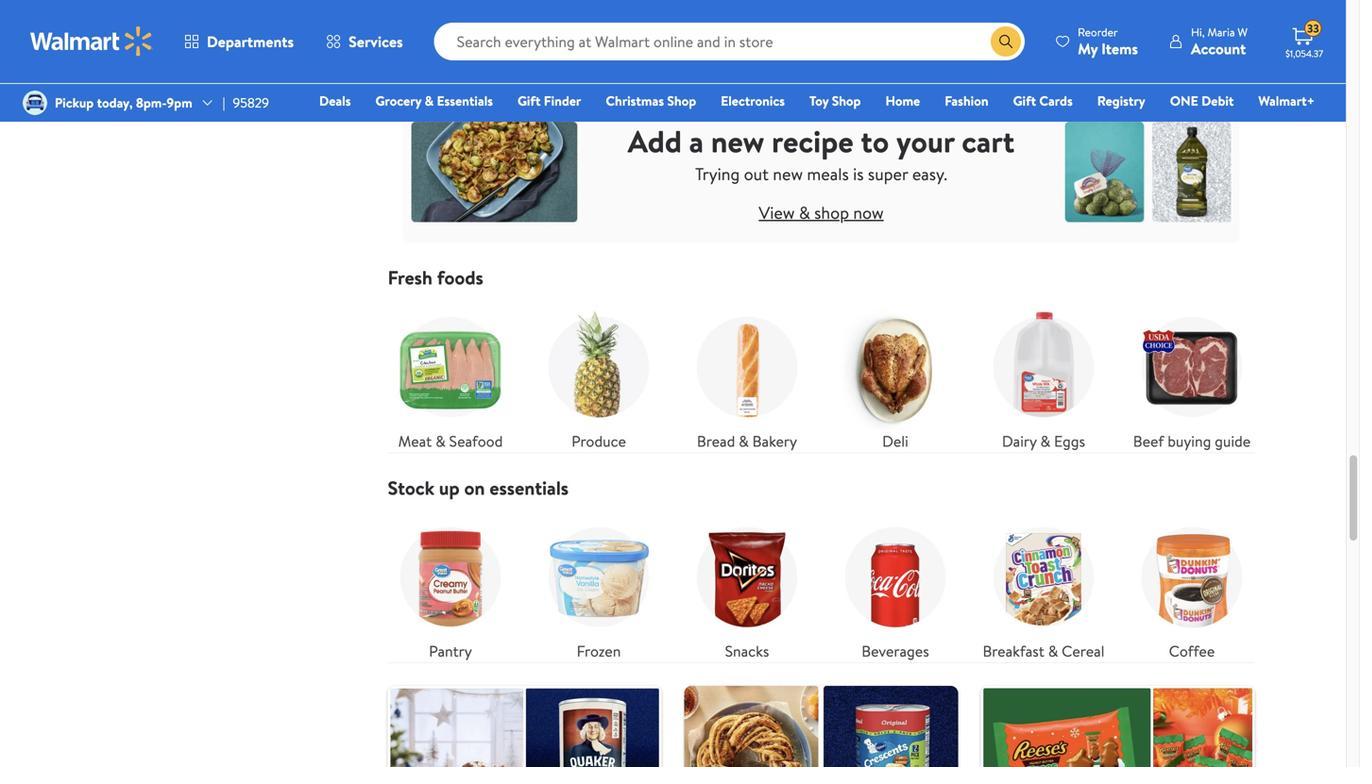 Task type: vqa. For each thing, say whether or not it's contained in the screenshot.
"Services"
yes



Task type: describe. For each thing, give the bounding box(es) containing it.
walmart+ link
[[1250, 91, 1323, 111]]

3 list from the top
[[376, 687, 1266, 768]]

one debit link
[[1162, 91, 1242, 111]]

pickup
[[55, 93, 94, 112]]

services
[[349, 31, 403, 52]]

registry link
[[1089, 91, 1154, 111]]

buying
[[1168, 431, 1211, 452]]

fashion
[[945, 92, 989, 110]]

coffee link
[[1129, 515, 1255, 663]]

deli
[[882, 431, 909, 452]]

bread
[[697, 431, 735, 452]]

$1,054.37
[[1286, 47, 1323, 60]]

walmart+
[[1259, 92, 1315, 110]]

shop
[[814, 201, 849, 225]]

essentials
[[490, 475, 569, 501]]

a
[[689, 120, 704, 162]]

seafood
[[449, 431, 503, 452]]

produce link
[[536, 304, 662, 453]]

breakfast
[[983, 642, 1045, 662]]

on
[[464, 475, 485, 501]]

cards
[[1039, 92, 1073, 110]]

2 product group from the left
[[536, 0, 654, 70]]

& for dairy
[[1040, 431, 1051, 452]]

shop for toy shop
[[832, 92, 861, 110]]

foods
[[437, 264, 483, 291]]

4 product group from the left
[[825, 0, 943, 70]]

6 product group from the left
[[1114, 0, 1232, 70]]

christmas shop link
[[597, 91, 705, 111]]

dairy
[[1002, 431, 1037, 452]]

grocery
[[375, 92, 422, 110]]

dairy & eggs
[[1002, 431, 1085, 452]]

gift cards
[[1013, 92, 1073, 110]]

breakfast & cereal link
[[981, 515, 1107, 663]]

Walmart Site-Wide search field
[[434, 23, 1025, 60]]

pantry link
[[388, 515, 513, 663]]

Search search field
[[434, 23, 1025, 60]]

gift for gift cards
[[1013, 92, 1036, 110]]

dairy & eggs link
[[981, 304, 1107, 453]]

trying
[[695, 162, 740, 186]]

frozen
[[577, 642, 621, 662]]

pickup today, 8pm-9pm
[[55, 93, 192, 112]]

1 product group from the left
[[392, 0, 510, 70]]

frozen link
[[536, 515, 662, 663]]

toy shop link
[[801, 91, 869, 111]]

walmart image
[[30, 26, 153, 57]]

add
[[628, 120, 682, 162]]

pantry
[[429, 642, 472, 662]]

gift cards link
[[1005, 91, 1081, 111]]

bakery
[[753, 431, 797, 452]]

95829
[[233, 93, 269, 112]]

recipe
[[772, 120, 854, 162]]

debit
[[1202, 92, 1234, 110]]

electronics
[[721, 92, 785, 110]]

0 horizontal spatial new
[[711, 120, 765, 162]]

reorder
[[1078, 24, 1118, 40]]

list for fresh foods
[[376, 289, 1266, 453]]

beef buying guide
[[1133, 431, 1251, 452]]

gift for gift finder
[[518, 92, 541, 110]]

christmas
[[606, 92, 664, 110]]

1 list item from the left
[[376, 687, 673, 768]]

account
[[1191, 38, 1246, 59]]

& for view
[[799, 201, 810, 225]]

bread & bakery link
[[684, 304, 810, 453]]

snacks
[[725, 642, 769, 662]]

reorder my items
[[1078, 24, 1138, 59]]

one debit
[[1170, 92, 1234, 110]]

hi, maria w account
[[1191, 24, 1248, 59]]

& for breakfast
[[1048, 642, 1058, 662]]

items
[[1101, 38, 1138, 59]]

gift finder
[[518, 92, 581, 110]]

3 product group from the left
[[681, 0, 799, 70]]

& for meat
[[436, 431, 446, 452]]

my
[[1078, 38, 1098, 59]]

hi,
[[1191, 24, 1205, 40]]

fresh foods
[[388, 264, 483, 291]]

home link
[[877, 91, 929, 111]]

beverages
[[862, 642, 929, 662]]

w
[[1238, 24, 1248, 40]]



Task type: locate. For each thing, give the bounding box(es) containing it.
8pm-
[[136, 93, 167, 112]]

coffee
[[1169, 642, 1215, 662]]

2 shop from the left
[[832, 92, 861, 110]]

list containing meat & seafood
[[376, 289, 1266, 453]]

new
[[711, 120, 765, 162], [773, 162, 803, 186]]

toy shop
[[810, 92, 861, 110]]

33
[[1307, 21, 1319, 37]]

shop
[[667, 92, 696, 110], [832, 92, 861, 110]]

cart
[[962, 120, 1015, 162]]

view & shop now link
[[759, 201, 884, 225]]

list
[[376, 289, 1266, 453], [376, 500, 1266, 663], [376, 687, 1266, 768]]

shop for christmas shop
[[667, 92, 696, 110]]

cereal
[[1062, 642, 1105, 662]]

0 horizontal spatial shop
[[667, 92, 696, 110]]

1 horizontal spatial gift
[[1013, 92, 1036, 110]]

fresh
[[388, 264, 433, 291]]

& left shop
[[799, 201, 810, 225]]

3 list item from the left
[[970, 687, 1266, 768]]

up
[[439, 475, 460, 501]]

beef
[[1133, 431, 1164, 452]]

registry
[[1097, 92, 1146, 110]]

9pm
[[167, 93, 192, 112]]

1 shop from the left
[[667, 92, 696, 110]]

today,
[[97, 93, 133, 112]]

christmas shop
[[606, 92, 696, 110]]

essentials
[[437, 92, 493, 110]]

is
[[853, 162, 864, 186]]

| 95829
[[223, 93, 269, 112]]

& inside grocery & essentials link
[[425, 92, 434, 110]]

& inside bread & bakery link
[[739, 431, 749, 452]]

deals
[[319, 92, 351, 110]]

& right the meat
[[436, 431, 446, 452]]

& inside breakfast & cereal 'link'
[[1048, 642, 1058, 662]]

5 product group from the left
[[970, 0, 1088, 70]]

search icon image
[[998, 34, 1014, 49]]

& left cereal
[[1048, 642, 1058, 662]]

shop right toy
[[832, 92, 861, 110]]

grocery & essentials link
[[367, 91, 502, 111]]

now
[[853, 201, 884, 225]]

guide
[[1215, 431, 1251, 452]]

1 vertical spatial list
[[376, 500, 1266, 663]]

grocery & essentials
[[375, 92, 493, 110]]

maria
[[1208, 24, 1235, 40]]

your
[[896, 120, 955, 162]]

stock
[[388, 475, 434, 501]]

 image
[[23, 91, 47, 115]]

meals
[[807, 162, 849, 186]]

1 list from the top
[[376, 289, 1266, 453]]

deli link
[[833, 304, 958, 453]]

stock up on essentials
[[388, 475, 569, 501]]

shop up a
[[667, 92, 696, 110]]

list for stock up on essentials
[[376, 500, 1266, 663]]

out
[[744, 162, 769, 186]]

1 horizontal spatial new
[[773, 162, 803, 186]]

& inside dairy & eggs link
[[1040, 431, 1051, 452]]

add a new recipe to your cart image
[[403, 113, 1240, 231]]

snacks link
[[684, 515, 810, 663]]

departments
[[207, 31, 294, 52]]

beverages link
[[833, 515, 958, 663]]

to
[[861, 120, 889, 162]]

0 vertical spatial list
[[376, 289, 1266, 453]]

new right a
[[711, 120, 765, 162]]

meat & seafood link
[[388, 304, 513, 453]]

& left "eggs"
[[1040, 431, 1051, 452]]

2 vertical spatial list
[[376, 687, 1266, 768]]

super
[[868, 162, 908, 186]]

add a new recipe to your cart trying out new meals is super easy.
[[628, 120, 1015, 186]]

meat
[[398, 431, 432, 452]]

|
[[223, 93, 225, 112]]

bread & bakery
[[697, 431, 797, 452]]

0 horizontal spatial gift
[[518, 92, 541, 110]]

eggs
[[1054, 431, 1085, 452]]

new right the out
[[773, 162, 803, 186]]

& right bread
[[739, 431, 749, 452]]

&
[[425, 92, 434, 110], [799, 201, 810, 225], [436, 431, 446, 452], [739, 431, 749, 452], [1040, 431, 1051, 452], [1048, 642, 1058, 662]]

1 horizontal spatial shop
[[832, 92, 861, 110]]

list item
[[376, 687, 673, 768], [673, 687, 970, 768], [970, 687, 1266, 768]]

gift
[[518, 92, 541, 110], [1013, 92, 1036, 110]]

gift left cards in the top of the page
[[1013, 92, 1036, 110]]

view & shop now
[[759, 201, 884, 225]]

easy.
[[912, 162, 947, 186]]

2 list from the top
[[376, 500, 1266, 663]]

services button
[[310, 19, 419, 64]]

meat & seafood
[[398, 431, 503, 452]]

home
[[886, 92, 920, 110]]

breakfast & cereal
[[983, 642, 1105, 662]]

2 gift from the left
[[1013, 92, 1036, 110]]

departments button
[[168, 19, 310, 64]]

gift finder link
[[509, 91, 590, 111]]

one
[[1170, 92, 1198, 110]]

& inside meat & seafood link
[[436, 431, 446, 452]]

electronics link
[[712, 91, 793, 111]]

& for bread
[[739, 431, 749, 452]]

deals link
[[311, 91, 359, 111]]

list containing pantry
[[376, 500, 1266, 663]]

gift left finder
[[518, 92, 541, 110]]

beef buying guide link
[[1129, 304, 1255, 453]]

toy
[[810, 92, 829, 110]]

view
[[759, 201, 795, 225]]

& right grocery
[[425, 92, 434, 110]]

1 gift from the left
[[518, 92, 541, 110]]

product group
[[392, 0, 510, 70], [536, 0, 654, 70], [681, 0, 799, 70], [825, 0, 943, 70], [970, 0, 1088, 70], [1114, 0, 1232, 70]]

& for grocery
[[425, 92, 434, 110]]

2 list item from the left
[[673, 687, 970, 768]]

fashion link
[[936, 91, 997, 111]]

produce
[[572, 431, 626, 452]]



